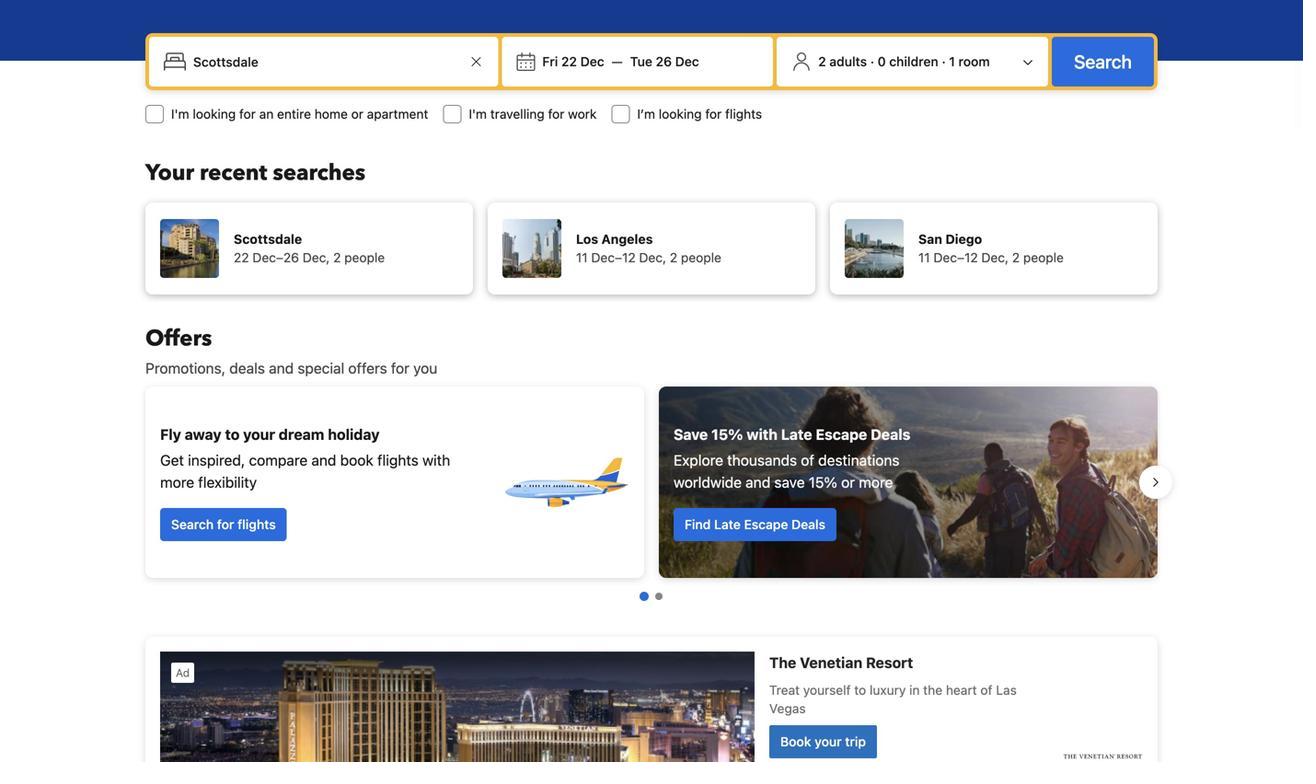 Task type: locate. For each thing, give the bounding box(es) containing it.
0 horizontal spatial looking
[[193, 106, 236, 122]]

22 down scottsdale
[[234, 250, 249, 265]]

offers
[[348, 360, 387, 377]]

dec–12
[[592, 250, 636, 265], [934, 250, 979, 265]]

for inside offers promotions, deals and special offers for you
[[391, 360, 410, 377]]

2 more from the left
[[859, 474, 893, 491]]

search for flights
[[171, 517, 276, 532]]

11 down san on the right top of page
[[919, 250, 931, 265]]

1 vertical spatial search
[[171, 517, 214, 532]]

1 horizontal spatial 15%
[[809, 474, 838, 491]]

1 horizontal spatial dec
[[676, 54, 700, 69]]

0 vertical spatial escape
[[816, 426, 868, 443]]

0 horizontal spatial more
[[160, 474, 194, 491]]

deals
[[871, 426, 911, 443], [792, 517, 826, 532]]

1 horizontal spatial 22
[[562, 54, 577, 69]]

dec–12 inside los angeles 11 dec–12 dec, 2 people
[[592, 250, 636, 265]]

search inside button
[[1075, 51, 1133, 72]]

people for san diego 11 dec–12 dec, 2 people
[[1024, 250, 1064, 265]]

dec right 26
[[676, 54, 700, 69]]

1
[[950, 54, 956, 69]]

work
[[568, 106, 597, 122]]

offers
[[145, 324, 212, 354]]

0 horizontal spatial 11
[[576, 250, 588, 265]]

escape down save
[[744, 517, 789, 532]]

search
[[1075, 51, 1133, 72], [171, 517, 214, 532]]

11 inside san diego 11 dec–12 dec, 2 people
[[919, 250, 931, 265]]

1 horizontal spatial and
[[312, 452, 337, 469]]

escape
[[816, 426, 868, 443], [744, 517, 789, 532]]

for down flexibility
[[217, 517, 234, 532]]

searches
[[273, 158, 366, 188]]

1 vertical spatial or
[[842, 474, 855, 491]]

0 horizontal spatial 22
[[234, 250, 249, 265]]

2 horizontal spatial people
[[1024, 250, 1064, 265]]

0 horizontal spatial dec,
[[303, 250, 330, 265]]

·
[[871, 54, 875, 69], [942, 54, 946, 69]]

15% right save
[[712, 426, 744, 443]]

for left "an" on the left top
[[239, 106, 256, 122]]

2 dec–12 from the left
[[934, 250, 979, 265]]

fly
[[160, 426, 181, 443]]

11 inside los angeles 11 dec–12 dec, 2 people
[[576, 250, 588, 265]]

dec, for los angeles 11 dec–12 dec, 2 people
[[639, 250, 667, 265]]

of
[[801, 452, 815, 469]]

fri
[[543, 54, 558, 69]]

dec, inside san diego 11 dec–12 dec, 2 people
[[982, 250, 1009, 265]]

for for an
[[239, 106, 256, 122]]

1 vertical spatial 15%
[[809, 474, 838, 491]]

22
[[562, 54, 577, 69], [234, 250, 249, 265]]

0 horizontal spatial flights
[[238, 517, 276, 532]]

2 people from the left
[[681, 250, 722, 265]]

0 horizontal spatial escape
[[744, 517, 789, 532]]

0 vertical spatial late
[[781, 426, 813, 443]]

0 vertical spatial search
[[1075, 51, 1133, 72]]

i'm left travelling
[[469, 106, 487, 122]]

3 dec, from the left
[[982, 250, 1009, 265]]

0 vertical spatial 15%
[[712, 426, 744, 443]]

advertisement region
[[145, 637, 1158, 762]]

0 vertical spatial and
[[269, 360, 294, 377]]

0 horizontal spatial and
[[269, 360, 294, 377]]

15%
[[712, 426, 744, 443], [809, 474, 838, 491]]

11 for san diego 11 dec–12 dec, 2 people
[[919, 250, 931, 265]]

dec left —
[[581, 54, 605, 69]]

0 horizontal spatial people
[[345, 250, 385, 265]]

compare
[[249, 452, 308, 469]]

save
[[674, 426, 708, 443]]

looking left "an" on the left top
[[193, 106, 236, 122]]

1 horizontal spatial late
[[781, 426, 813, 443]]

with up thousands on the bottom right of page
[[747, 426, 778, 443]]

0 horizontal spatial ·
[[871, 54, 875, 69]]

1 vertical spatial with
[[423, 452, 451, 469]]

2 horizontal spatial dec,
[[982, 250, 1009, 265]]

1 horizontal spatial people
[[681, 250, 722, 265]]

1 horizontal spatial flights
[[378, 452, 419, 469]]

deals
[[230, 360, 265, 377]]

or inside save 15% with late escape deals explore thousands of destinations worldwide and save 15% or more
[[842, 474, 855, 491]]

tue
[[630, 54, 653, 69]]

1 · from the left
[[871, 54, 875, 69]]

fri 22 dec — tue 26 dec
[[543, 54, 700, 69]]

dec–12 down angeles
[[592, 250, 636, 265]]

1 horizontal spatial ·
[[942, 54, 946, 69]]

with inside save 15% with late escape deals explore thousands of destinations worldwide and save 15% or more
[[747, 426, 778, 443]]

your recent searches
[[145, 158, 366, 188]]

i'm looking for an entire home or apartment
[[171, 106, 429, 122]]

dec–12 inside san diego 11 dec–12 dec, 2 people
[[934, 250, 979, 265]]

0 vertical spatial 22
[[562, 54, 577, 69]]

for
[[239, 106, 256, 122], [548, 106, 565, 122], [706, 106, 722, 122], [391, 360, 410, 377], [217, 517, 234, 532]]

22 inside scottsdale 22 dec–26 dec, 2 people
[[234, 250, 249, 265]]

people
[[345, 250, 385, 265], [681, 250, 722, 265], [1024, 250, 1064, 265]]

looking
[[193, 106, 236, 122], [659, 106, 702, 122]]

dec–12 down diego
[[934, 250, 979, 265]]

1 horizontal spatial 11
[[919, 250, 931, 265]]

destinations
[[819, 452, 900, 469]]

2 inside dropdown button
[[819, 54, 827, 69]]

0 horizontal spatial with
[[423, 452, 451, 469]]

search button
[[1052, 37, 1155, 87]]

i'm for i'm travelling for work
[[469, 106, 487, 122]]

2 dec, from the left
[[639, 250, 667, 265]]

1 horizontal spatial more
[[859, 474, 893, 491]]

home
[[315, 106, 348, 122]]

2 dec from the left
[[676, 54, 700, 69]]

for inside search for flights 'link'
[[217, 517, 234, 532]]

escape up destinations
[[816, 426, 868, 443]]

book
[[340, 452, 374, 469]]

looking for i'm
[[193, 106, 236, 122]]

2 horizontal spatial flights
[[726, 106, 763, 122]]

or right home in the left top of the page
[[351, 106, 364, 122]]

· left 0
[[871, 54, 875, 69]]

2 vertical spatial flights
[[238, 517, 276, 532]]

1 looking from the left
[[193, 106, 236, 122]]

2 11 from the left
[[919, 250, 931, 265]]

for left you
[[391, 360, 410, 377]]

special
[[298, 360, 345, 377]]

late right find
[[715, 517, 741, 532]]

region
[[131, 379, 1173, 586]]

progress bar inside offers main content
[[640, 592, 663, 601]]

for right i'm
[[706, 106, 722, 122]]

15% down 'of'
[[809, 474, 838, 491]]

Where are you going? field
[[186, 45, 465, 78]]

0 vertical spatial or
[[351, 106, 364, 122]]

0 vertical spatial deals
[[871, 426, 911, 443]]

and down thousands on the bottom right of page
[[746, 474, 771, 491]]

2 i'm from the left
[[469, 106, 487, 122]]

1 vertical spatial 22
[[234, 250, 249, 265]]

with
[[747, 426, 778, 443], [423, 452, 451, 469]]

0 vertical spatial flights
[[726, 106, 763, 122]]

1 horizontal spatial deals
[[871, 426, 911, 443]]

0 horizontal spatial i'm
[[171, 106, 189, 122]]

1 vertical spatial deals
[[792, 517, 826, 532]]

0 horizontal spatial dec
[[581, 54, 605, 69]]

los angeles 11 dec–12 dec, 2 people
[[576, 232, 722, 265]]

1 horizontal spatial i'm
[[469, 106, 487, 122]]

late
[[781, 426, 813, 443], [715, 517, 741, 532]]

1 horizontal spatial search
[[1075, 51, 1133, 72]]

with right book at bottom
[[423, 452, 451, 469]]

dec, down angeles
[[639, 250, 667, 265]]

and
[[269, 360, 294, 377], [312, 452, 337, 469], [746, 474, 771, 491]]

deals down save
[[792, 517, 826, 532]]

late up 'of'
[[781, 426, 813, 443]]

entire
[[277, 106, 311, 122]]

deals up destinations
[[871, 426, 911, 443]]

11 for los angeles 11 dec–12 dec, 2 people
[[576, 250, 588, 265]]

26
[[656, 54, 672, 69]]

save 15% with late escape deals explore thousands of destinations worldwide and save 15% or more
[[674, 426, 911, 491]]

dec, down diego
[[982, 250, 1009, 265]]

more down destinations
[[859, 474, 893, 491]]

0 horizontal spatial search
[[171, 517, 214, 532]]

and left book at bottom
[[312, 452, 337, 469]]

more
[[160, 474, 194, 491], [859, 474, 893, 491]]

1 dec from the left
[[581, 54, 605, 69]]

1 horizontal spatial dec–12
[[934, 250, 979, 265]]

1 horizontal spatial looking
[[659, 106, 702, 122]]

1 horizontal spatial dec,
[[639, 250, 667, 265]]

1 horizontal spatial with
[[747, 426, 778, 443]]

1 vertical spatial late
[[715, 517, 741, 532]]

1 dec, from the left
[[303, 250, 330, 265]]

angeles
[[602, 232, 653, 247]]

dec, inside los angeles 11 dec–12 dec, 2 people
[[639, 250, 667, 265]]

22 for fri
[[562, 54, 577, 69]]

1 dec–12 from the left
[[592, 250, 636, 265]]

1 vertical spatial and
[[312, 452, 337, 469]]

san diego 11 dec–12 dec, 2 people
[[919, 232, 1064, 265]]

1 horizontal spatial escape
[[816, 426, 868, 443]]

and right deals
[[269, 360, 294, 377]]

1 i'm from the left
[[171, 106, 189, 122]]

dec, right dec–26
[[303, 250, 330, 265]]

i'm for i'm looking for an entire home or apartment
[[171, 106, 189, 122]]

dec–12 for angeles
[[592, 250, 636, 265]]

0 vertical spatial with
[[747, 426, 778, 443]]

1 vertical spatial flights
[[378, 452, 419, 469]]

1 people from the left
[[345, 250, 385, 265]]

3 people from the left
[[1024, 250, 1064, 265]]

2 horizontal spatial and
[[746, 474, 771, 491]]

0 horizontal spatial 15%
[[712, 426, 744, 443]]

flights
[[726, 106, 763, 122], [378, 452, 419, 469], [238, 517, 276, 532]]

1 vertical spatial escape
[[744, 517, 789, 532]]

escape inside save 15% with late escape deals explore thousands of destinations worldwide and save 15% or more
[[816, 426, 868, 443]]

room
[[959, 54, 991, 69]]

fly away to your dream holiday get inspired, compare and book flights with more flexibility
[[160, 426, 451, 491]]

and inside offers promotions, deals and special offers for you
[[269, 360, 294, 377]]

11
[[576, 250, 588, 265], [919, 250, 931, 265]]

· left 1
[[942, 54, 946, 69]]

1 horizontal spatial or
[[842, 474, 855, 491]]

looking right i'm
[[659, 106, 702, 122]]

holiday
[[328, 426, 380, 443]]

2
[[819, 54, 827, 69], [333, 250, 341, 265], [670, 250, 678, 265], [1013, 250, 1020, 265]]

more down 'get'
[[160, 474, 194, 491]]

search inside 'link'
[[171, 517, 214, 532]]

11 down los
[[576, 250, 588, 265]]

or down destinations
[[842, 474, 855, 491]]

i'm up your
[[171, 106, 189, 122]]

1 11 from the left
[[576, 250, 588, 265]]

i'm
[[171, 106, 189, 122], [469, 106, 487, 122]]

recent
[[200, 158, 267, 188]]

22 right the fri
[[562, 54, 577, 69]]

and inside fly away to your dream holiday get inspired, compare and book flights with more flexibility
[[312, 452, 337, 469]]

2 adults · 0 children · 1 room button
[[785, 44, 1041, 79]]

2 looking from the left
[[659, 106, 702, 122]]

0
[[878, 54, 886, 69]]

or
[[351, 106, 364, 122], [842, 474, 855, 491]]

dec
[[581, 54, 605, 69], [676, 54, 700, 69]]

for left work
[[548, 106, 565, 122]]

people inside scottsdale 22 dec–26 dec, 2 people
[[345, 250, 385, 265]]

dec,
[[303, 250, 330, 265], [639, 250, 667, 265], [982, 250, 1009, 265]]

people for los angeles 11 dec–12 dec, 2 people
[[681, 250, 722, 265]]

1 more from the left
[[160, 474, 194, 491]]

2 inside san diego 11 dec–12 dec, 2 people
[[1013, 250, 1020, 265]]

progress bar
[[640, 592, 663, 601]]

2 vertical spatial and
[[746, 474, 771, 491]]

people inside los angeles 11 dec–12 dec, 2 people
[[681, 250, 722, 265]]

i'm travelling for work
[[469, 106, 597, 122]]

people inside san diego 11 dec–12 dec, 2 people
[[1024, 250, 1064, 265]]

0 horizontal spatial dec–12
[[592, 250, 636, 265]]

los
[[576, 232, 599, 247]]



Task type: describe. For each thing, give the bounding box(es) containing it.
travelling
[[491, 106, 545, 122]]

find
[[685, 517, 711, 532]]

dec–12 for diego
[[934, 250, 979, 265]]

san
[[919, 232, 943, 247]]

you
[[414, 360, 438, 377]]

late inside save 15% with late escape deals explore thousands of destinations worldwide and save 15% or more
[[781, 426, 813, 443]]

more inside save 15% with late escape deals explore thousands of destinations worldwide and save 15% or more
[[859, 474, 893, 491]]

search for search
[[1075, 51, 1133, 72]]

search for flights link
[[160, 508, 287, 541]]

2 · from the left
[[942, 54, 946, 69]]

fly away to your dream holiday image
[[501, 418, 630, 547]]

search for search for flights
[[171, 517, 214, 532]]

region containing fly away to your dream holiday
[[131, 379, 1173, 586]]

thousands
[[728, 452, 798, 469]]

diego
[[946, 232, 983, 247]]

dec, for san diego 11 dec–12 dec, 2 people
[[982, 250, 1009, 265]]

deals inside save 15% with late escape deals explore thousands of destinations worldwide and save 15% or more
[[871, 426, 911, 443]]

to
[[225, 426, 240, 443]]

group of friends hiking on a sunny day in the mountains image
[[659, 387, 1158, 578]]

find late escape deals
[[685, 517, 826, 532]]

save
[[775, 474, 805, 491]]

i'm
[[638, 106, 656, 122]]

and inside save 15% with late escape deals explore thousands of destinations worldwide and save 15% or more
[[746, 474, 771, 491]]

scottsdale 22 dec–26 dec, 2 people
[[234, 232, 385, 265]]

flights inside 'link'
[[238, 517, 276, 532]]

explore
[[674, 452, 724, 469]]

scottsdale
[[234, 232, 302, 247]]

more inside fly away to your dream holiday get inspired, compare and book flights with more flexibility
[[160, 474, 194, 491]]

dream
[[279, 426, 325, 443]]

tue 26 dec button
[[623, 45, 707, 78]]

looking for i'm
[[659, 106, 702, 122]]

for for work
[[548, 106, 565, 122]]

for for flights
[[706, 106, 722, 122]]

2 inside los angeles 11 dec–12 dec, 2 people
[[670, 250, 678, 265]]

inspired,
[[188, 452, 245, 469]]

fri 22 dec button
[[535, 45, 612, 78]]

promotions,
[[145, 360, 226, 377]]

offers main content
[[131, 324, 1173, 762]]

find late escape deals link
[[674, 508, 837, 541]]

your
[[243, 426, 275, 443]]

worldwide
[[674, 474, 742, 491]]

your
[[145, 158, 194, 188]]

apartment
[[367, 106, 429, 122]]

22 for scottsdale
[[234, 250, 249, 265]]

adults
[[830, 54, 867, 69]]

0 horizontal spatial or
[[351, 106, 364, 122]]

0 horizontal spatial deals
[[792, 517, 826, 532]]

children
[[890, 54, 939, 69]]

dec–26
[[253, 250, 299, 265]]

2 inside scottsdale 22 dec–26 dec, 2 people
[[333, 250, 341, 265]]

0 horizontal spatial late
[[715, 517, 741, 532]]

an
[[259, 106, 274, 122]]

flexibility
[[198, 474, 257, 491]]

flights inside fly away to your dream holiday get inspired, compare and book flights with more flexibility
[[378, 452, 419, 469]]

away
[[185, 426, 222, 443]]

i'm looking for flights
[[638, 106, 763, 122]]

get
[[160, 452, 184, 469]]

—
[[612, 54, 623, 69]]

offers promotions, deals and special offers for you
[[145, 324, 438, 377]]

with inside fly away to your dream holiday get inspired, compare and book flights with more flexibility
[[423, 452, 451, 469]]

2 adults · 0 children · 1 room
[[819, 54, 991, 69]]

dec, inside scottsdale 22 dec–26 dec, 2 people
[[303, 250, 330, 265]]



Task type: vqa. For each thing, say whether or not it's contained in the screenshot.
IS THERE A SPA? BUTTON
no



